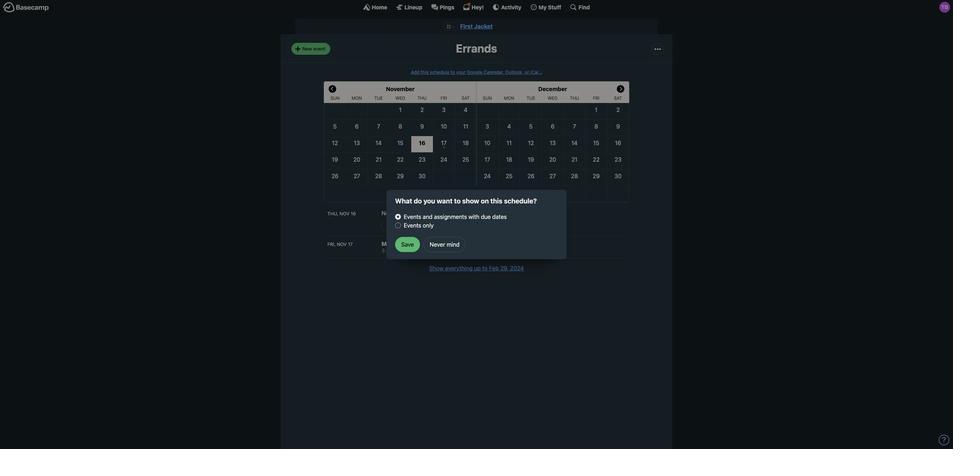 Task type: describe. For each thing, give the bounding box(es) containing it.
mon for november
[[352, 95, 362, 101]]

0 horizontal spatial this
[[421, 69, 429, 75]]

new
[[302, 46, 312, 51]]

0 vertical spatial with
[[469, 214, 479, 220]]

1 horizontal spatial on
[[481, 197, 489, 205]]

what do you want to show on this schedule?
[[395, 197, 537, 205]]

17
[[348, 242, 353, 247]]

to for up
[[482, 265, 488, 272]]

0 vertical spatial schedule
[[430, 69, 449, 75]]

0 horizontal spatial the
[[416, 210, 424, 216]]

events for events only
[[404, 222, 421, 229]]

google
[[467, 69, 482, 75]]

tue for december
[[527, 95, 535, 101]]

hey! button
[[463, 4, 484, 11]]

only
[[423, 222, 434, 229]]

hey!
[[472, 4, 484, 10]]

sun for november
[[331, 95, 340, 101]]

29,
[[500, 265, 509, 272]]

new event
[[302, 46, 325, 51]]

first jacket
[[460, 23, 493, 30]]

2024
[[510, 265, 524, 272]]

3:00pm     -     5:00pm
[[382, 248, 423, 254]]

nothing's
[[382, 210, 406, 216]]

thu, nov 16
[[327, 211, 356, 216]]

due
[[481, 214, 491, 220]]

fri,
[[327, 242, 336, 247]]

nov for fri,
[[337, 242, 347, 247]]

feb
[[489, 265, 499, 272]]

you
[[424, 197, 435, 205]]

first jacket link
[[460, 23, 493, 30]]

add for add an event
[[387, 223, 395, 229]]

find
[[579, 4, 590, 10]]

show
[[462, 197, 479, 205]]

switch accounts image
[[3, 2, 49, 13]]

pings button
[[431, 4, 454, 11]]

tyler black image
[[456, 241, 463, 247]]

show        everything      up to        feb 29, 2024
[[429, 265, 524, 272]]

never
[[430, 241, 445, 248]]

sat for december
[[614, 95, 622, 101]]

events for events and assignments with due dates
[[404, 214, 421, 220]]

never mind
[[430, 241, 460, 248]]

0 horizontal spatial event
[[313, 46, 325, 51]]

your
[[456, 69, 466, 75]]

team
[[441, 241, 455, 247]]

my stuff button
[[530, 4, 561, 11]]

thu for november
[[418, 95, 427, 101]]

what
[[395, 197, 412, 205]]

fri for december
[[593, 95, 600, 101]]

activity
[[501, 4, 521, 10]]

outlook,
[[505, 69, 524, 75]]

an
[[397, 223, 402, 229]]

1 vertical spatial with
[[417, 241, 429, 247]]

add this schedule to your google calendar, outlook, or ical…
[[411, 69, 542, 75]]

calendar,
[[484, 69, 504, 75]]

wed for november
[[395, 95, 405, 101]]

1 vertical spatial event
[[403, 223, 415, 229]]



Task type: locate. For each thing, give the bounding box(es) containing it.
1 horizontal spatial fri
[[593, 95, 600, 101]]

0 horizontal spatial sun
[[331, 95, 340, 101]]

0 vertical spatial to
[[451, 69, 455, 75]]

events only
[[404, 222, 434, 229]]

dates
[[492, 214, 507, 220]]

on right show
[[481, 197, 489, 205]]

event right new
[[313, 46, 325, 51]]

0 horizontal spatial wed
[[395, 95, 405, 101]]

1 sun from the left
[[331, 95, 340, 101]]

tue for november
[[374, 95, 383, 101]]

0 vertical spatial the
[[416, 210, 424, 216]]

1 horizontal spatial tue
[[527, 95, 535, 101]]

1 thu from the left
[[418, 95, 427, 101]]

home
[[372, 4, 387, 10]]

3:00pm
[[382, 248, 400, 254]]

tyler black image
[[940, 2, 950, 13]]

2 events from the top
[[404, 222, 421, 229]]

1 vertical spatial nov
[[337, 242, 347, 247]]

0 vertical spatial events
[[404, 214, 421, 220]]

1 vertical spatial the
[[430, 241, 440, 247]]

to
[[451, 69, 455, 75], [454, 197, 461, 205], [482, 265, 488, 272]]

jacket
[[474, 23, 493, 30]]

events down nothing's on the schedule
[[404, 222, 421, 229]]

0 horizontal spatial with
[[417, 241, 429, 247]]

nov
[[340, 211, 350, 216], [337, 242, 347, 247]]

the
[[416, 210, 424, 216], [430, 241, 440, 247]]

1 events from the top
[[404, 214, 421, 220]]

fri, nov 17
[[327, 242, 353, 247]]

assignments
[[434, 214, 467, 220]]

do
[[414, 197, 422, 205]]

2 tue from the left
[[527, 95, 535, 101]]

with left due
[[469, 214, 479, 220]]

5:00pm
[[405, 248, 423, 254]]

and
[[423, 214, 433, 220]]

with up "5:00pm"
[[417, 241, 429, 247]]

break
[[400, 241, 416, 247]]

1 horizontal spatial thu
[[570, 95, 579, 101]]

2 sun from the left
[[483, 95, 492, 101]]

nov for thu,
[[340, 211, 350, 216]]

1 vertical spatial on
[[408, 210, 415, 216]]

mon for december
[[504, 95, 514, 101]]

thu for december
[[570, 95, 579, 101]]

nov left 17
[[337, 242, 347, 247]]

on down do
[[408, 210, 415, 216]]

None submit
[[395, 237, 420, 252]]

sun for december
[[483, 95, 492, 101]]

everything
[[445, 265, 473, 272]]

to left your on the top of page
[[451, 69, 455, 75]]

add an event link
[[382, 221, 420, 232]]

show        everything      up to        feb 29, 2024 button
[[429, 264, 524, 273]]

0 horizontal spatial tue
[[374, 95, 383, 101]]

1 horizontal spatial the
[[430, 241, 440, 247]]

lineup
[[405, 4, 422, 10]]

1 mon from the left
[[352, 95, 362, 101]]

1 horizontal spatial this
[[490, 197, 503, 205]]

1 wed from the left
[[395, 95, 405, 101]]

1 vertical spatial to
[[454, 197, 461, 205]]

fri
[[441, 95, 447, 101], [593, 95, 600, 101]]

1 vertical spatial this
[[490, 197, 503, 205]]

movie break with the team
[[382, 241, 456, 247]]

2 fri from the left
[[593, 95, 600, 101]]

mind
[[447, 241, 460, 248]]

2 sat from the left
[[614, 95, 622, 101]]

0 vertical spatial event
[[313, 46, 325, 51]]

2 vertical spatial to
[[482, 265, 488, 272]]

event right an
[[403, 223, 415, 229]]

wed down december
[[548, 95, 558, 101]]

tue
[[374, 95, 383, 101], [527, 95, 535, 101]]

december
[[538, 86, 567, 92]]

1 tue from the left
[[374, 95, 383, 101]]

want
[[437, 197, 453, 205]]

thu
[[418, 95, 427, 101], [570, 95, 579, 101]]

0 horizontal spatial fri
[[441, 95, 447, 101]]

1 horizontal spatial sun
[[483, 95, 492, 101]]

stuff
[[548, 4, 561, 10]]

lineup link
[[396, 4, 422, 11]]

1 vertical spatial schedule
[[426, 210, 450, 216]]

sun
[[331, 95, 340, 101], [483, 95, 492, 101]]

mon
[[352, 95, 362, 101], [504, 95, 514, 101]]

1 horizontal spatial event
[[403, 223, 415, 229]]

•
[[443, 144, 445, 150]]

to for schedule
[[451, 69, 455, 75]]

add
[[411, 69, 420, 75], [387, 223, 395, 229]]

to right want
[[454, 197, 461, 205]]

this
[[421, 69, 429, 75], [490, 197, 503, 205]]

my
[[539, 4, 547, 10]]

the left the team
[[430, 241, 440, 247]]

-
[[401, 248, 403, 254]]

2 wed from the left
[[548, 95, 558, 101]]

0 horizontal spatial mon
[[352, 95, 362, 101]]

ical…
[[531, 69, 542, 75]]

0 vertical spatial add
[[411, 69, 420, 75]]

0 horizontal spatial thu
[[418, 95, 427, 101]]

2 mon from the left
[[504, 95, 514, 101]]

add for add this schedule to your google calendar, outlook, or ical…
[[411, 69, 420, 75]]

1 horizontal spatial add
[[411, 69, 420, 75]]

pings
[[440, 4, 454, 10]]

activity link
[[493, 4, 521, 11]]

the up events only
[[416, 210, 424, 216]]

find button
[[570, 4, 590, 11]]

1 horizontal spatial wed
[[548, 95, 558, 101]]

1 fri from the left
[[441, 95, 447, 101]]

schedule
[[430, 69, 449, 75], [426, 210, 450, 216]]

sat
[[462, 95, 470, 101], [614, 95, 622, 101]]

1 vertical spatial add
[[387, 223, 395, 229]]

schedule?
[[504, 197, 537, 205]]

schedule down want
[[426, 210, 450, 216]]

add left an
[[387, 223, 395, 229]]

1 horizontal spatial mon
[[504, 95, 514, 101]]

my stuff
[[539, 4, 561, 10]]

add this schedule to your google calendar, outlook, or ical… link
[[411, 69, 542, 75]]

thu,
[[327, 211, 338, 216]]

to inside the show        everything      up to        feb 29, 2024 button
[[482, 265, 488, 272]]

1 vertical spatial events
[[404, 222, 421, 229]]

wed down november
[[395, 95, 405, 101]]

0 horizontal spatial add
[[387, 223, 395, 229]]

events up events only
[[404, 214, 421, 220]]

main element
[[0, 0, 953, 14]]

to right "up"
[[482, 265, 488, 272]]

on
[[481, 197, 489, 205], [408, 210, 415, 216]]

sat for november
[[462, 95, 470, 101]]

movie
[[382, 241, 398, 247]]

first
[[460, 23, 473, 30]]

1 horizontal spatial sat
[[614, 95, 622, 101]]

november
[[386, 86, 415, 92]]

nov left 16
[[340, 211, 350, 216]]

0 vertical spatial nov
[[340, 211, 350, 216]]

1 sat from the left
[[462, 95, 470, 101]]

nothing's on the schedule
[[382, 210, 450, 216]]

home link
[[363, 4, 387, 11]]

0 vertical spatial on
[[481, 197, 489, 205]]

16
[[351, 211, 356, 216]]

1 horizontal spatial with
[[469, 214, 479, 220]]

schedule left your on the top of page
[[430, 69, 449, 75]]

events
[[404, 214, 421, 220], [404, 222, 421, 229]]

fri for november
[[441, 95, 447, 101]]

errands
[[456, 42, 497, 55]]

0 horizontal spatial sat
[[462, 95, 470, 101]]

0 vertical spatial this
[[421, 69, 429, 75]]

2 thu from the left
[[570, 95, 579, 101]]

events and assignments with due dates
[[404, 214, 507, 220]]

wed for december
[[548, 95, 558, 101]]

event
[[313, 46, 325, 51], [403, 223, 415, 229]]

add up november
[[411, 69, 420, 75]]

show
[[429, 265, 444, 272]]

0 horizontal spatial on
[[408, 210, 415, 216]]

never mind link
[[424, 237, 466, 252]]

add an event
[[387, 223, 415, 229]]

up
[[474, 265, 481, 272]]

or
[[525, 69, 529, 75]]

with
[[469, 214, 479, 220], [417, 241, 429, 247]]

wed
[[395, 95, 405, 101], [548, 95, 558, 101]]

new event link
[[291, 43, 330, 55]]



Task type: vqa. For each thing, say whether or not it's contained in the screenshot.
bottom event
yes



